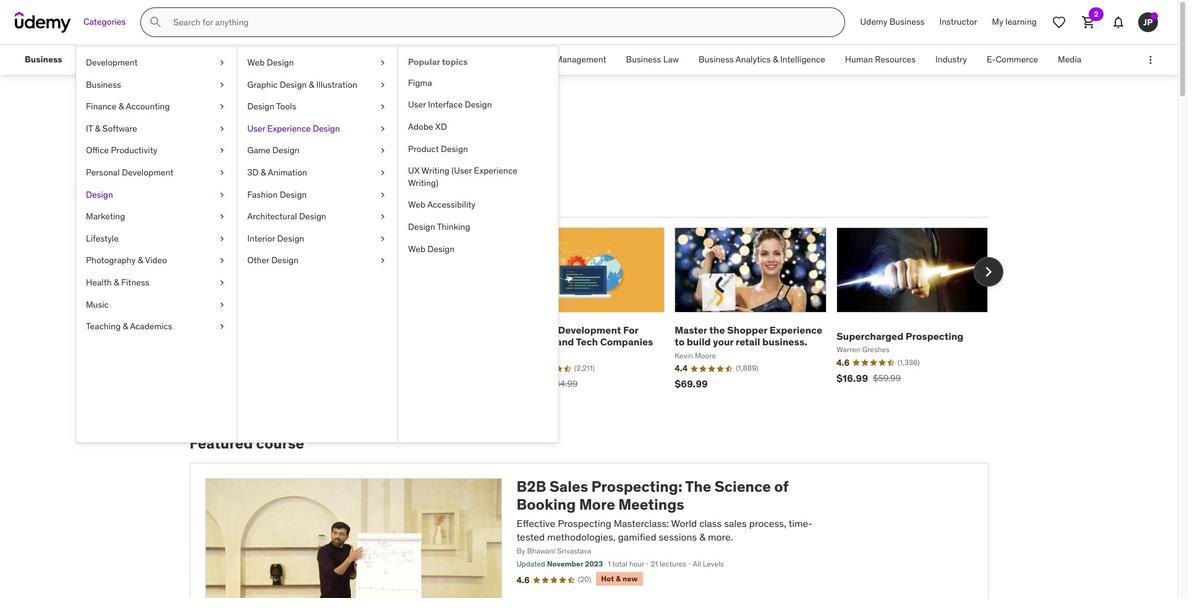 Task type: describe. For each thing, give the bounding box(es) containing it.
supercharged
[[837, 330, 904, 342]]

photography & video link
[[76, 250, 237, 272]]

3d & animation
[[247, 167, 307, 178]]

human
[[845, 54, 873, 65]]

e-commerce link
[[977, 45, 1048, 75]]

started
[[324, 158, 376, 177]]

time-
[[789, 517, 813, 530]]

prospecting inside b2b sales prospecting: the science of booking more meetings effective prospecting masterclass: world class sales process, time- tested methodologies, gamified sessions & more. by bhawani srivastava
[[558, 517, 612, 530]]

trending
[[269, 195, 311, 207]]

sales courses
[[190, 104, 326, 130]]

xd
[[435, 121, 447, 132]]

all
[[693, 560, 701, 569]]

updated november 2023
[[517, 560, 603, 569]]

architectural
[[247, 211, 297, 222]]

web inside web accessibility link
[[408, 199, 426, 211]]

business up finance
[[86, 79, 121, 90]]

graphic
[[247, 79, 278, 90]]

health & fitness
[[86, 277, 149, 288]]

xsmall image for graphic design & illustration
[[378, 79, 388, 91]]

notifications image
[[1111, 15, 1126, 30]]

sales
[[724, 517, 747, 530]]

experience for ux writing (user experience writing)
[[474, 165, 518, 176]]

architectural design
[[247, 211, 326, 222]]

the
[[710, 324, 725, 337]]

development for personal
[[122, 167, 174, 178]]

interior design
[[247, 233, 304, 244]]

updated
[[517, 560, 545, 569]]

commerce
[[996, 54, 1038, 65]]

business left law on the top of page
[[626, 54, 661, 65]]

udemy business link
[[853, 7, 932, 37]]

it
[[86, 123, 93, 134]]

most popular
[[192, 195, 254, 207]]

2 link
[[1074, 7, 1104, 37]]

startups
[[513, 336, 554, 348]]

shopping cart with 2 items image
[[1082, 15, 1097, 30]]

& inside graphic design & illustration link
[[309, 79, 314, 90]]

xsmall image for photography & video
[[217, 255, 227, 267]]

management inside 'link'
[[555, 54, 606, 65]]

& for finance & accounting
[[119, 101, 124, 112]]

21
[[651, 560, 658, 569]]

hour
[[629, 560, 645, 569]]

hot
[[601, 575, 614, 584]]

design up tools
[[280, 79, 307, 90]]

learning
[[1006, 16, 1037, 27]]

prospecting inside carousel element
[[906, 330, 964, 342]]

graphic design & illustration
[[247, 79, 357, 90]]

0 horizontal spatial business link
[[15, 45, 72, 75]]

fashion design link
[[237, 184, 398, 206]]

arrow pointing to subcategory menu links image
[[72, 45, 83, 75]]

intelligence
[[781, 54, 826, 65]]

entrepreneurship link
[[83, 45, 171, 75]]

business.
[[763, 336, 808, 348]]

my learning
[[992, 16, 1037, 27]]

build
[[687, 336, 711, 348]]

0 vertical spatial sales
[[190, 104, 242, 130]]

interior
[[247, 233, 275, 244]]

xsmall image for design tools
[[378, 101, 388, 113]]

industry link
[[926, 45, 977, 75]]

xsmall image for other design
[[378, 255, 388, 267]]

categories
[[83, 16, 126, 27]]

2023
[[585, 560, 603, 569]]

process,
[[749, 517, 787, 530]]

& for teaching & academics
[[123, 321, 128, 332]]

design tools
[[247, 101, 296, 112]]

personal development link
[[76, 162, 237, 184]]

more
[[579, 495, 615, 515]]

& for it & software
[[95, 123, 100, 134]]

business analytics & intelligence
[[699, 54, 826, 65]]

business right udemy
[[890, 16, 925, 27]]

science
[[715, 478, 771, 497]]

new
[[623, 575, 638, 584]]

you have alerts image
[[1151, 12, 1158, 20]]

1
[[608, 560, 611, 569]]

teaching & academics link
[[76, 316, 237, 338]]

business left analytics
[[699, 54, 734, 65]]

accounting
[[126, 101, 170, 112]]

photography & video
[[86, 255, 167, 266]]

management link
[[251, 45, 322, 75]]

xsmall image for web design
[[378, 57, 388, 69]]

design thinking link
[[398, 216, 558, 238]]

ux writing (user experience writing)
[[408, 165, 518, 188]]

design down personal
[[86, 189, 113, 200]]

my learning link
[[985, 7, 1045, 37]]

graphic design & illustration link
[[237, 74, 398, 96]]

& for 3d & animation
[[261, 167, 266, 178]]

gamified
[[618, 531, 657, 544]]

prospecting:
[[592, 478, 683, 497]]

figma link
[[398, 72, 558, 94]]

fashion
[[247, 189, 278, 200]]

world
[[671, 517, 697, 530]]

supercharged prospecting link
[[837, 330, 964, 342]]

photography
[[86, 255, 136, 266]]

design thinking
[[408, 221, 470, 233]]

the
[[685, 478, 712, 497]]

fashion design
[[247, 189, 307, 200]]

to inside master the shopper experience to build your retail business.
[[675, 336, 685, 348]]

instructor
[[940, 16, 978, 27]]

next image
[[979, 262, 999, 282]]

design down design tools link
[[313, 123, 340, 134]]

game design link
[[237, 140, 398, 162]]

productivity
[[111, 145, 157, 156]]

finance & accounting link
[[76, 96, 237, 118]]

meetings
[[619, 495, 685, 515]]

it & software
[[86, 123, 137, 134]]

featured course
[[190, 434, 304, 454]]

development link
[[76, 52, 237, 74]]

health & fitness link
[[76, 272, 237, 294]]

user experience design element
[[398, 47, 558, 443]]

game
[[247, 145, 270, 156]]

xsmall image for it & software
[[217, 123, 227, 135]]

submit search image
[[149, 15, 163, 30]]

it & software link
[[76, 118, 237, 140]]



Task type: vqa. For each thing, say whether or not it's contained in the screenshot.
the bottom to
yes



Task type: locate. For each thing, give the bounding box(es) containing it.
media
[[1058, 54, 1082, 65]]

human resources
[[845, 54, 916, 65]]

web design down design thinking
[[408, 243, 455, 255]]

& up design tools link
[[309, 79, 314, 90]]

law
[[663, 54, 679, 65]]

writing
[[422, 165, 450, 176]]

& right the 3d
[[261, 167, 266, 178]]

0 horizontal spatial web design link
[[237, 52, 398, 74]]

1 vertical spatial sales
[[550, 478, 588, 497]]

development inside development 'link'
[[86, 57, 138, 68]]

web
[[247, 57, 265, 68], [408, 199, 426, 211], [408, 243, 426, 255]]

& inside b2b sales prospecting: the science of booking more meetings effective prospecting masterclass: world class sales process, time- tested methodologies, gamified sessions & more. by bhawani srivastava
[[700, 531, 706, 544]]

master the shopper experience to build your retail business. link
[[675, 324, 823, 348]]

carousel element
[[190, 227, 1003, 406]]

1 horizontal spatial user
[[408, 99, 426, 110]]

categories button
[[76, 7, 133, 37]]

& for hot & new
[[616, 575, 621, 584]]

& inside teaching & academics link
[[123, 321, 128, 332]]

business left arrow pointing to subcategory menu links image
[[25, 54, 62, 65]]

business left popular
[[373, 54, 408, 65]]

xsmall image inside the photography & video link
[[217, 255, 227, 267]]

xsmall image inside the "user experience design" link
[[378, 123, 388, 135]]

total
[[613, 560, 628, 569]]

1 vertical spatial development
[[122, 167, 174, 178]]

1 vertical spatial user
[[247, 123, 265, 134]]

2 vertical spatial experience
[[770, 324, 823, 337]]

& for health & fitness
[[114, 277, 119, 288]]

marketing link
[[76, 206, 237, 228]]

xsmall image inside fashion design link
[[378, 189, 388, 201]]

1 vertical spatial web
[[408, 199, 426, 211]]

development inside personal development link
[[122, 167, 174, 178]]

popular
[[408, 56, 440, 67]]

sessions
[[659, 531, 697, 544]]

tech
[[576, 336, 598, 348]]

xsmall image for interior design
[[378, 233, 388, 245]]

xsmall image inside teaching & academics link
[[217, 321, 227, 333]]

2 vertical spatial web
[[408, 243, 426, 255]]

xsmall image inside it & software link
[[217, 123, 227, 135]]

to left build
[[675, 336, 685, 348]]

xsmall image inside graphic design & illustration link
[[378, 79, 388, 91]]

management right project
[[555, 54, 606, 65]]

user interface design link
[[398, 94, 558, 116]]

xsmall image inside game design link
[[378, 145, 388, 157]]

xsmall image for fashion design
[[378, 189, 388, 201]]

development inside business development for startups and tech companies
[[558, 324, 621, 337]]

& right finance
[[119, 101, 124, 112]]

personal
[[86, 167, 120, 178]]

personal development
[[86, 167, 174, 178]]

xsmall image for music
[[217, 299, 227, 311]]

xsmall image inside music link
[[217, 299, 227, 311]]

1 horizontal spatial management
[[555, 54, 606, 65]]

project management link
[[516, 45, 616, 75]]

november
[[547, 560, 583, 569]]

xsmall image for 3d & animation
[[378, 167, 388, 179]]

experience inside master the shopper experience to build your retail business.
[[770, 324, 823, 337]]

design down fashion design link
[[299, 211, 326, 222]]

0 horizontal spatial sales
[[190, 104, 242, 130]]

your
[[713, 336, 734, 348]]

xsmall image inside development 'link'
[[217, 57, 227, 69]]

0 horizontal spatial experience
[[267, 123, 311, 134]]

operations link
[[453, 45, 516, 75]]

xsmall image inside design tools link
[[378, 101, 388, 113]]

product
[[408, 143, 439, 154]]

xsmall image for user experience design
[[378, 123, 388, 135]]

marketing
[[86, 211, 125, 222]]

& right the it
[[95, 123, 100, 134]]

project
[[526, 54, 553, 65]]

& inside "3d & animation" link
[[261, 167, 266, 178]]

design down architectural design
[[277, 233, 304, 244]]

experience down tools
[[267, 123, 311, 134]]

xsmall image for development
[[217, 57, 227, 69]]

web design for the top web design link
[[247, 57, 294, 68]]

xsmall image for game design
[[378, 145, 388, 157]]

courses
[[245, 104, 326, 130], [190, 158, 247, 177]]

& left video
[[138, 255, 143, 266]]

0 horizontal spatial prospecting
[[558, 517, 612, 530]]

design down animation
[[280, 189, 307, 200]]

design down figma link
[[465, 99, 492, 110]]

web design link
[[237, 52, 398, 74], [398, 238, 558, 260]]

& inside health & fitness "link"
[[114, 277, 119, 288]]

sales right the b2b
[[550, 478, 588, 497]]

strategy
[[410, 54, 443, 65]]

teaching & academics
[[86, 321, 172, 332]]

xsmall image for business
[[217, 79, 227, 91]]

sales down communication link
[[190, 104, 242, 130]]

you
[[296, 158, 321, 177]]

by
[[517, 547, 525, 556]]

xsmall image inside lifestyle link
[[217, 233, 227, 245]]

development for business
[[558, 324, 621, 337]]

design down web accessibility
[[408, 221, 435, 233]]

user experience design
[[247, 123, 340, 134]]

to
[[251, 158, 265, 177], [675, 336, 685, 348]]

xsmall image for finance & accounting
[[217, 101, 227, 113]]

analytics
[[736, 54, 771, 65]]

project management
[[526, 54, 606, 65]]

business inside business development for startups and tech companies
[[513, 324, 556, 337]]

0 vertical spatial experience
[[267, 123, 311, 134]]

0 vertical spatial prospecting
[[906, 330, 964, 342]]

xsmall image
[[217, 79, 227, 91], [378, 79, 388, 91], [378, 101, 388, 113], [217, 123, 227, 135], [217, 167, 227, 179], [378, 167, 388, 179], [378, 189, 388, 201], [217, 211, 227, 223], [378, 211, 388, 223], [378, 255, 388, 267], [217, 277, 227, 289]]

design up (user
[[441, 143, 468, 154]]

web design link up graphic design & illustration
[[237, 52, 398, 74]]

featured
[[190, 434, 253, 454]]

design link
[[76, 184, 237, 206]]

instructor link
[[932, 7, 985, 37]]

0 horizontal spatial to
[[251, 158, 265, 177]]

b2b
[[517, 478, 546, 497]]

1 vertical spatial experience
[[474, 165, 518, 176]]

design tools link
[[237, 96, 398, 118]]

web up "graphic" at top
[[247, 57, 265, 68]]

resources
[[875, 54, 916, 65]]

xsmall image for office productivity
[[217, 145, 227, 157]]

my
[[992, 16, 1004, 27]]

web design
[[247, 57, 294, 68], [408, 243, 455, 255]]

21 lectures
[[651, 560, 687, 569]]

& right 'teaching'
[[123, 321, 128, 332]]

e-commerce
[[987, 54, 1038, 65]]

& right analytics
[[773, 54, 778, 65]]

xsmall image inside "3d & animation" link
[[378, 167, 388, 179]]

web design for the right web design link
[[408, 243, 455, 255]]

other design
[[247, 255, 299, 266]]

1 horizontal spatial business link
[[76, 74, 237, 96]]

master
[[675, 324, 707, 337]]

xsmall image for lifestyle
[[217, 233, 227, 245]]

0 vertical spatial development
[[86, 57, 138, 68]]

business link up accounting in the left of the page
[[76, 74, 237, 96]]

music
[[86, 299, 109, 310]]

xsmall image inside personal development link
[[217, 167, 227, 179]]

business law link
[[616, 45, 689, 75]]

business link down the udemy "image"
[[15, 45, 72, 75]]

business link
[[15, 45, 72, 75], [76, 74, 237, 96]]

0 vertical spatial web
[[247, 57, 265, 68]]

methodologies,
[[547, 531, 616, 544]]

xsmall image for design
[[217, 189, 227, 201]]

1 management from the left
[[261, 54, 312, 65]]

xsmall image
[[217, 57, 227, 69], [378, 57, 388, 69], [217, 101, 227, 113], [378, 123, 388, 135], [217, 145, 227, 157], [378, 145, 388, 157], [217, 189, 227, 201], [217, 233, 227, 245], [378, 233, 388, 245], [217, 255, 227, 267], [217, 299, 227, 311], [217, 321, 227, 333]]

1 vertical spatial web design
[[408, 243, 455, 255]]

booking
[[517, 495, 576, 515]]

xsmall image inside health & fitness "link"
[[217, 277, 227, 289]]

2 management from the left
[[555, 54, 606, 65]]

user for user interface design
[[408, 99, 426, 110]]

popular topics
[[408, 56, 468, 67]]

communication
[[180, 54, 242, 65]]

effective
[[517, 517, 556, 530]]

product design link
[[398, 138, 558, 160]]

0 vertical spatial user
[[408, 99, 426, 110]]

experience down product design link
[[474, 165, 518, 176]]

1 horizontal spatial to
[[675, 336, 685, 348]]

master the shopper experience to build your retail business.
[[675, 324, 823, 348]]

design up "graphic" at top
[[267, 57, 294, 68]]

other design link
[[237, 250, 398, 272]]

0 vertical spatial courses
[[245, 104, 326, 130]]

business development for startups and tech companies link
[[513, 324, 653, 348]]

1 horizontal spatial web design
[[408, 243, 455, 255]]

& inside it & software link
[[95, 123, 100, 134]]

adobe
[[408, 121, 433, 132]]

1 horizontal spatial prospecting
[[906, 330, 964, 342]]

design up the courses to get you started
[[272, 145, 300, 156]]

development
[[86, 57, 138, 68], [122, 167, 174, 178], [558, 324, 621, 337]]

experience
[[267, 123, 311, 134], [474, 165, 518, 176], [770, 324, 823, 337]]

xsmall image for health & fitness
[[217, 277, 227, 289]]

xsmall image inside interior design link
[[378, 233, 388, 245]]

xsmall image inside finance & accounting link
[[217, 101, 227, 113]]

office
[[86, 145, 109, 156]]

web accessibility
[[408, 199, 476, 211]]

to down "game"
[[251, 158, 265, 177]]

& right hot
[[616, 575, 621, 584]]

wishlist image
[[1052, 15, 1067, 30]]

design down design thinking
[[428, 243, 455, 255]]

1 total hour
[[608, 560, 645, 569]]

0 vertical spatial web design link
[[237, 52, 398, 74]]

user up "game"
[[247, 123, 265, 134]]

(20)
[[578, 575, 591, 585]]

2 horizontal spatial experience
[[770, 324, 823, 337]]

xsmall image for architectural design
[[378, 211, 388, 223]]

user down figma
[[408, 99, 426, 110]]

1 horizontal spatial web design link
[[398, 238, 558, 260]]

2 vertical spatial development
[[558, 324, 621, 337]]

xsmall image inside other design link
[[378, 255, 388, 267]]

sales inside b2b sales prospecting: the science of booking more meetings effective prospecting masterclass: world class sales process, time- tested methodologies, gamified sessions & more. by bhawani srivastava
[[550, 478, 588, 497]]

web design link down the thinking
[[398, 238, 558, 260]]

for
[[623, 324, 639, 337]]

web down design thinking
[[408, 243, 426, 255]]

management up graphic design & illustration
[[261, 54, 312, 65]]

& inside the photography & video link
[[138, 255, 143, 266]]

xsmall image for personal development
[[217, 167, 227, 179]]

1 vertical spatial web design link
[[398, 238, 558, 260]]

media link
[[1048, 45, 1092, 75]]

user for user experience design
[[247, 123, 265, 134]]

game design
[[247, 145, 300, 156]]

web design up "graphic" at top
[[247, 57, 294, 68]]

xsmall image inside office productivity link
[[217, 145, 227, 157]]

supercharged prospecting
[[837, 330, 964, 342]]

& right health
[[114, 277, 119, 288]]

& inside business analytics & intelligence link
[[773, 54, 778, 65]]

& down class
[[700, 531, 706, 544]]

business left and
[[513, 324, 556, 337]]

0 horizontal spatial management
[[261, 54, 312, 65]]

thinking
[[437, 221, 470, 233]]

1 horizontal spatial sales
[[550, 478, 588, 497]]

xsmall image for teaching & academics
[[217, 321, 227, 333]]

software
[[102, 123, 137, 134]]

Search for anything text field
[[171, 12, 830, 33]]

health
[[86, 277, 112, 288]]

other
[[247, 255, 269, 266]]

web design inside user experience design element
[[408, 243, 455, 255]]

2
[[1094, 9, 1099, 19]]

web accessibility link
[[398, 194, 558, 216]]

business
[[890, 16, 925, 27], [25, 54, 62, 65], [373, 54, 408, 65], [626, 54, 661, 65], [699, 54, 734, 65], [86, 79, 121, 90], [513, 324, 556, 337]]

udemy image
[[15, 12, 71, 33]]

1 vertical spatial courses
[[190, 158, 247, 177]]

office productivity link
[[76, 140, 237, 162]]

ux
[[408, 165, 420, 176]]

xsmall image inside marketing link
[[217, 211, 227, 223]]

& for photography & video
[[138, 255, 143, 266]]

shopper
[[727, 324, 768, 337]]

b2b sales prospecting: the science of booking more meetings effective prospecting masterclass: world class sales process, time- tested methodologies, gamified sessions & more. by bhawani srivastava
[[517, 478, 813, 556]]

xsmall image for marketing
[[217, 211, 227, 223]]

0 vertical spatial web design
[[247, 57, 294, 68]]

0 horizontal spatial web design
[[247, 57, 294, 68]]

1 horizontal spatial experience
[[474, 165, 518, 176]]

more subcategory menu links image
[[1145, 54, 1157, 66]]

design down interior design
[[271, 255, 299, 266]]

experience for master the shopper experience to build your retail business.
[[770, 324, 823, 337]]

xsmall image inside architectural design link
[[378, 211, 388, 223]]

xsmall image inside design link
[[217, 189, 227, 201]]

1 vertical spatial to
[[675, 336, 685, 348]]

companies
[[600, 336, 653, 348]]

0 vertical spatial to
[[251, 158, 265, 177]]

experience right shopper
[[770, 324, 823, 337]]

office productivity
[[86, 145, 157, 156]]

and
[[557, 336, 574, 348]]

lifestyle link
[[76, 228, 237, 250]]

1 vertical spatial prospecting
[[558, 517, 612, 530]]

design down "graphic" at top
[[247, 101, 275, 112]]

bhawani
[[527, 547, 556, 556]]

& inside finance & accounting link
[[119, 101, 124, 112]]

web down writing)
[[408, 199, 426, 211]]

0 horizontal spatial user
[[247, 123, 265, 134]]

experience inside ux writing (user experience writing)
[[474, 165, 518, 176]]



